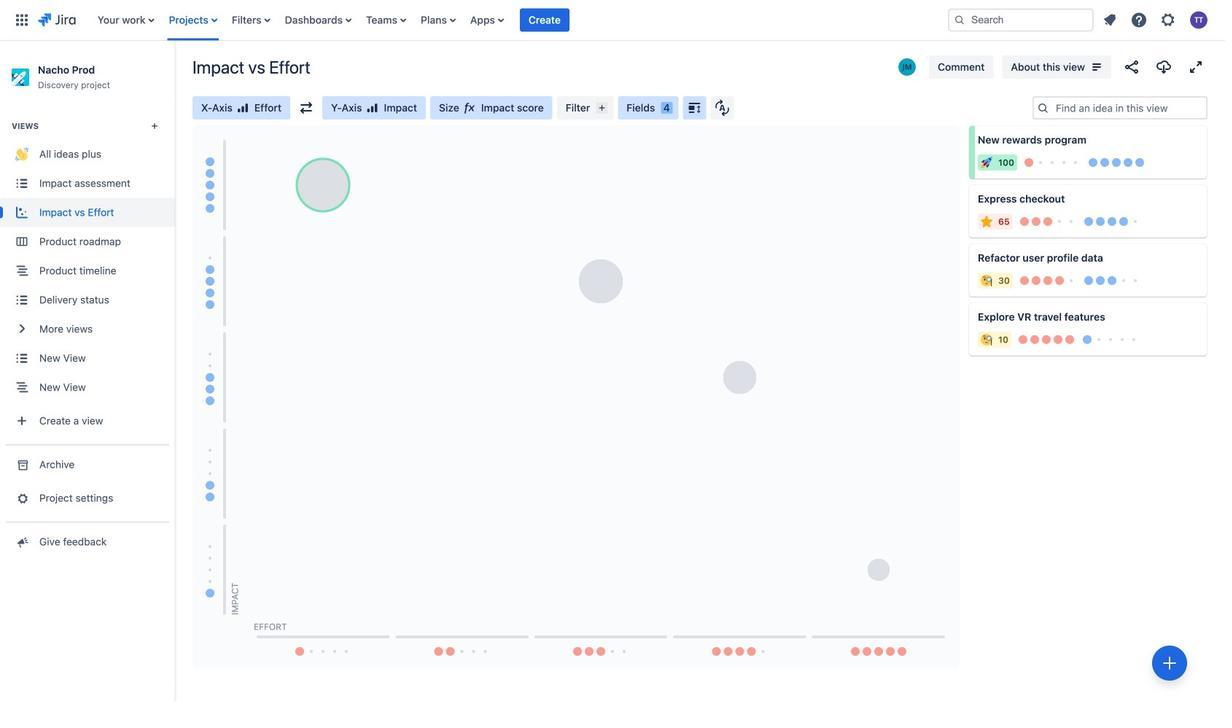 Task type: locate. For each thing, give the bounding box(es) containing it.
your profile and settings image
[[1190, 11, 1208, 29]]

list
[[90, 0, 937, 40], [1097, 7, 1217, 33]]

0 vertical spatial open idea image
[[1190, 244, 1207, 262]]

project settings image
[[14, 491, 30, 506]]

:rocket: image
[[981, 157, 993, 168]]

1 vertical spatial open idea image
[[1190, 185, 1207, 203]]

current project sidebar image
[[159, 58, 191, 88]]

share image
[[1123, 58, 1141, 76]]

:face_with_monocle: image
[[981, 275, 993, 287], [981, 275, 993, 287], [981, 334, 993, 346]]

1 vertical spatial open idea image
[[1190, 303, 1207, 321]]

:yellow_star: image
[[981, 216, 993, 228], [981, 216, 993, 228]]

notifications image
[[1101, 11, 1119, 29]]

2 open idea image from the top
[[1190, 185, 1207, 203]]

open idea image
[[1190, 244, 1207, 262], [1190, 303, 1207, 321]]

open idea image
[[1190, 126, 1207, 144], [1190, 185, 1207, 203]]

group
[[0, 102, 175, 445]]

jira image
[[38, 11, 76, 29], [38, 11, 76, 29]]

Find an idea in this view field
[[1052, 98, 1206, 118]]

settings image
[[1160, 11, 1177, 29]]

list item
[[520, 0, 570, 40]]

:wave: image
[[15, 148, 28, 161]]

1 horizontal spatial list
[[1097, 7, 1217, 33]]

2 open idea image from the top
[[1190, 303, 1207, 321]]

jira product discovery navigation element
[[0, 41, 175, 702]]

None search field
[[948, 8, 1094, 32]]

banner
[[0, 0, 1225, 41]]

:wave: image
[[15, 148, 28, 161]]

:rocket: image
[[981, 157, 993, 168]]

feedback image
[[14, 535, 30, 550]]

0 vertical spatial open idea image
[[1190, 126, 1207, 144]]

add ideas image
[[1161, 655, 1179, 673]]



Task type: vqa. For each thing, say whether or not it's contained in the screenshot.
Find an idea in this view 'field'
yes



Task type: describe. For each thing, give the bounding box(es) containing it.
help image
[[1131, 11, 1148, 29]]

appswitcher icon image
[[13, 11, 31, 29]]

1 open idea image from the top
[[1190, 244, 1207, 262]]

expand image
[[1187, 58, 1205, 76]]

search image
[[954, 14, 966, 26]]

1 open idea image from the top
[[1190, 126, 1207, 144]]

switchaxes image
[[301, 102, 312, 114]]

rating image
[[237, 102, 249, 114]]

autosave is enabled image
[[715, 99, 730, 117]]

card layout: compact image
[[686, 99, 703, 117]]

formula image
[[464, 102, 475, 114]]

export image
[[1155, 58, 1173, 76]]

0 horizontal spatial list
[[90, 0, 937, 40]]

:face_with_monocle: image
[[981, 334, 993, 346]]

rating image
[[366, 102, 378, 114]]

Search field
[[948, 8, 1094, 32]]

primary element
[[9, 0, 937, 40]]

show description image
[[1088, 58, 1106, 76]]



